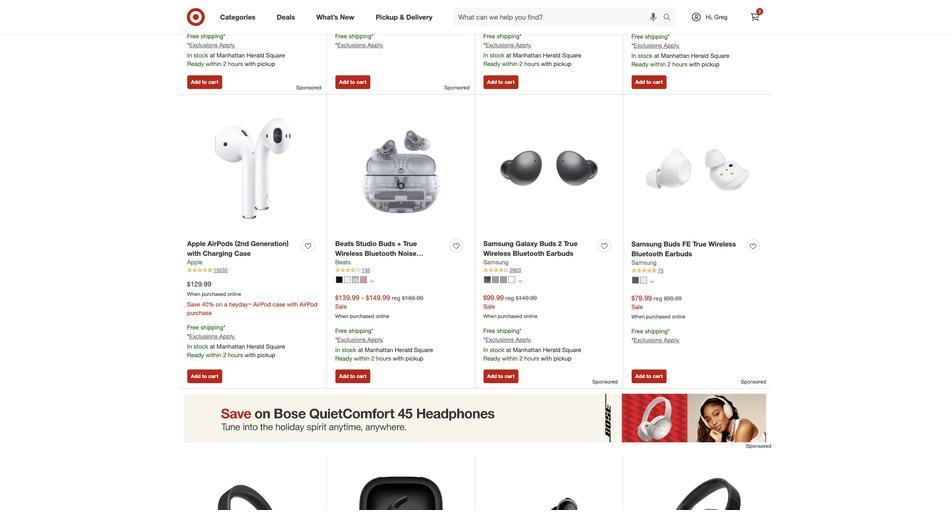 Task type: vqa. For each thing, say whether or not it's contained in the screenshot.
left samsung LINK
yes



Task type: describe. For each thing, give the bounding box(es) containing it.
hi,
[[706, 13, 713, 20]]

beats for beats
[[335, 259, 351, 266]]

2 inside 2 link
[[759, 9, 761, 14]]

all colors element for $79.99
[[650, 279, 654, 284]]

hi, greg
[[706, 13, 728, 20]]

purchased inside "$99.99 reg $149.99 sale when purchased online"
[[498, 313, 523, 320]]

buds for earbuds
[[540, 239, 556, 248]]

beats studio buds + true wireless bluetooth noise cancelling earbuds link
[[335, 239, 446, 267]]

samsung up lavender image
[[484, 259, 509, 266]]

samsung buds fe true wireless bluetooth earbuds
[[632, 240, 736, 258]]

samsung link for samsung buds fe true wireless bluetooth earbuds
[[632, 259, 657, 267]]

deals
[[277, 13, 295, 21]]

online inside $129.99 when purchased online save 40% on a heyday™ airpod case with airpod purchase
[[228, 291, 241, 297]]

new
[[340, 13, 355, 21]]

earbuds inside samsung buds fe true wireless bluetooth earbuds
[[665, 249, 692, 258]]

$129.99
[[187, 280, 211, 288]]

all colors element for $99.99
[[518, 278, 522, 283]]

all colors element for $139.99
[[370, 278, 374, 283]]

&
[[400, 13, 405, 21]]

a
[[224, 301, 227, 308]]

purchased inside $139.99 - $149.99 reg $169.99 sale when purchased online
[[350, 313, 374, 320]]

galaxy
[[516, 239, 538, 248]]

beats link
[[335, 258, 351, 267]]

with inside $129.99 when purchased online save 40% on a heyday™ airpod case with airpod purchase
[[287, 301, 298, 308]]

1 horizontal spatial free shipping * * exclusions apply.
[[632, 328, 680, 344]]

deals link
[[270, 8, 306, 26]]

earbuds inside beats studio buds + true wireless bluetooth noise cancelling earbuds
[[371, 259, 399, 267]]

case
[[234, 249, 251, 257]]

charging
[[203, 249, 233, 257]]

purchase
[[187, 309, 212, 316]]

studio
[[356, 239, 377, 248]]

buds inside samsung buds fe true wireless bluetooth earbuds
[[664, 240, 681, 248]]

on
[[216, 301, 223, 308]]

3 sale when purchased online from the left
[[484, 8, 538, 25]]

$169.99
[[402, 294, 423, 301]]

categories
[[220, 13, 256, 21]]

15530
[[214, 267, 228, 274]]

purchased inside $79.99 reg $99.99 sale when purchased online
[[646, 314, 671, 320]]

beats studio buds + true wireless bluetooth noise cancelling earbuds
[[335, 239, 417, 267]]

sale inside "$99.99 reg $149.99 sale when purchased online"
[[484, 303, 495, 310]]

true for noise
[[403, 239, 417, 248]]

airpods
[[208, 239, 233, 248]]

$139.99 - $149.99 reg $169.99 sale when purchased online
[[335, 293, 423, 320]]

sale inside $79.99 reg $99.99 sale when purchased online
[[632, 303, 643, 311]]

(2nd
[[235, 239, 249, 248]]

samsung galaxy buds 2 true wireless bluetooth earbuds
[[484, 239, 578, 257]]

advertisement region
[[179, 394, 772, 442]]

2603 link
[[484, 267, 615, 274]]

$99.99 inside "$99.99 reg $149.99 sale when purchased online"
[[484, 293, 504, 302]]

what's new
[[316, 13, 355, 21]]

sale when purchased online for free shipping * * exclusions apply.
[[335, 8, 389, 25]]

beats for beats studio buds + true wireless bluetooth noise cancelling earbuds
[[335, 239, 354, 248]]

when inside $129.99 when purchased online save 40% on a heyday™ airpod case with airpod purchase
[[187, 291, 200, 297]]

search
[[660, 13, 680, 22]]

samsung up white icon
[[632, 259, 657, 266]]

bluetooth inside samsung buds fe true wireless bluetooth earbuds
[[632, 249, 663, 258]]

40%
[[202, 301, 214, 308]]

transparent image
[[352, 276, 359, 283]]

2 airpod from the left
[[300, 301, 318, 308]]

+
[[397, 239, 401, 248]]

when inside $79.99 reg $99.99 sale when purchased online
[[632, 314, 645, 320]]

$99.99 reg $149.99 sale when purchased online
[[484, 293, 538, 320]]

apple for apple airpods (2nd generation) with charging case
[[187, 239, 206, 248]]

2 link
[[746, 8, 765, 26]]

$129.99 when purchased online save 40% on a heyday™ airpod case with airpod purchase
[[187, 280, 318, 316]]

15530 link
[[187, 267, 318, 274]]

apple airpods (2nd generation) with charging case
[[187, 239, 289, 257]]

generation)
[[251, 239, 289, 248]]

when inside $139.99 - $149.99 reg $169.99 sale when purchased online
[[335, 313, 349, 320]]

purchased inside $129.99 when purchased online save 40% on a heyday™ airpod case with airpod purchase
[[202, 291, 226, 297]]

$99.99 inside $79.99 reg $99.99 sale when purchased online
[[664, 294, 682, 302]]

categories link
[[213, 8, 266, 26]]

all colors image for $79.99
[[650, 280, 654, 284]]

75 link
[[632, 267, 763, 275]]

fe
[[683, 240, 691, 248]]

apple link
[[187, 258, 203, 267]]

search button
[[660, 8, 680, 28]]



Task type: locate. For each thing, give the bounding box(es) containing it.
reg down white image
[[506, 294, 514, 301]]

buds inside samsung galaxy buds 2 true wireless bluetooth earbuds
[[540, 239, 556, 248]]

pickup & delivery link
[[369, 8, 443, 26]]

1 horizontal spatial buds
[[540, 239, 556, 248]]

bluetooth
[[365, 249, 396, 257], [513, 249, 545, 257], [632, 249, 663, 258]]

0 horizontal spatial free shipping * * exclusions apply.
[[335, 33, 384, 49]]

earbuds
[[546, 249, 574, 257], [665, 249, 692, 258], [371, 259, 399, 267]]

add
[[191, 79, 201, 85], [339, 79, 349, 85], [487, 79, 497, 85], [636, 79, 645, 85], [191, 373, 201, 379], [339, 373, 349, 379], [487, 373, 497, 379], [636, 373, 645, 379]]

samsung left galaxy
[[484, 239, 514, 248]]

all colors element right white icon
[[650, 279, 654, 284]]

buds inside beats studio buds + true wireless bluetooth noise cancelling earbuds
[[379, 239, 395, 248]]

graphite image left lavender image
[[484, 276, 491, 283]]

what's new link
[[309, 8, 365, 26]]

samsung inside samsung buds fe true wireless bluetooth earbuds
[[632, 240, 662, 248]]

wireless up cancelling
[[335, 249, 363, 257]]

$149.99 for reg
[[516, 294, 537, 301]]

1 horizontal spatial sale when purchased online
[[335, 8, 389, 25]]

all colors image
[[518, 279, 522, 283], [650, 280, 654, 284]]

0 horizontal spatial airpod
[[253, 301, 271, 308]]

135
[[362, 267, 370, 274]]

all colors element
[[370, 278, 374, 283], [518, 278, 522, 283], [650, 279, 654, 284]]

2
[[759, 9, 761, 14], [223, 60, 226, 67], [519, 60, 523, 67], [668, 61, 671, 68], [558, 239, 562, 248], [223, 351, 226, 359], [371, 355, 375, 362], [519, 355, 523, 362]]

$79.99 reg $99.99 sale when purchased online
[[632, 294, 686, 320]]

true inside samsung buds fe true wireless bluetooth earbuds
[[693, 240, 707, 248]]

lavender image
[[492, 276, 499, 283]]

1 horizontal spatial true
[[564, 239, 578, 248]]

when
[[187, 19, 200, 25], [335, 19, 349, 25], [484, 19, 497, 25], [632, 19, 645, 25], [187, 291, 200, 297], [335, 313, 349, 320], [484, 313, 497, 320], [632, 314, 645, 320]]

0 vertical spatial apple
[[187, 239, 206, 248]]

graphite image
[[484, 276, 491, 283], [632, 277, 639, 284]]

2 inside samsung galaxy buds 2 true wireless bluetooth earbuds
[[558, 239, 562, 248]]

free shipping * * exclusions apply. down new
[[335, 33, 384, 49]]

what's
[[316, 13, 338, 21]]

bluetooth inside samsung galaxy buds 2 true wireless bluetooth earbuds
[[513, 249, 545, 257]]

samsung galaxy buds 2 true wireless bluetooth earbuds image
[[484, 103, 615, 234], [484, 103, 615, 234]]

all colors image right white image
[[518, 279, 522, 283]]

1 horizontal spatial samsung link
[[632, 259, 657, 267]]

2 horizontal spatial buds
[[664, 240, 681, 248]]

reg left $169.99
[[392, 294, 401, 301]]

beats up black/gold image
[[335, 259, 351, 266]]

airpod left case
[[253, 301, 271, 308]]

samsung up 75 on the bottom right of page
[[632, 240, 662, 248]]

beats up beats link
[[335, 239, 354, 248]]

graphite image left white icon
[[632, 277, 639, 284]]

true right fe
[[693, 240, 707, 248]]

sale when purchased online
[[187, 8, 241, 25], [335, 8, 389, 25], [484, 8, 538, 25]]

delivery
[[406, 13, 433, 21]]

in
[[187, 52, 192, 59], [484, 52, 488, 59], [632, 52, 637, 59], [187, 343, 192, 350], [335, 346, 340, 353], [484, 346, 488, 353]]

graphite image for $79.99
[[632, 277, 639, 284]]

beats fit pro true wireless bluetooth earbuds image
[[335, 465, 466, 510], [335, 465, 466, 510]]

to
[[202, 79, 207, 85], [350, 79, 355, 85], [498, 79, 503, 85], [647, 79, 652, 85], [202, 373, 207, 379], [350, 373, 355, 379], [498, 373, 503, 379], [647, 373, 652, 379]]

samsung link for samsung galaxy buds 2 true wireless bluetooth earbuds
[[484, 258, 509, 267]]

noise
[[398, 249, 417, 257]]

cart
[[208, 79, 218, 85], [357, 79, 367, 85], [505, 79, 515, 85], [653, 79, 663, 85], [208, 373, 218, 379], [357, 373, 367, 379], [505, 373, 515, 379], [653, 373, 663, 379]]

true up 2603 link
[[564, 239, 578, 248]]

1 apple from the top
[[187, 239, 206, 248]]

$149.99 for -
[[366, 293, 390, 302]]

bluetooth for studio
[[365, 249, 396, 257]]

0 horizontal spatial wireless
[[335, 249, 363, 257]]

$79.99
[[632, 294, 652, 302]]

buds
[[379, 239, 395, 248], [540, 239, 556, 248], [664, 240, 681, 248]]

earbuds right 135
[[371, 259, 399, 267]]

samsung buds fe true wireless bluetooth earbuds link
[[632, 239, 743, 259]]

$149.99
[[366, 293, 390, 302], [516, 294, 537, 301]]

true inside beats studio buds + true wireless bluetooth noise cancelling earbuds
[[403, 239, 417, 248]]

wireless for samsung galaxy buds 2 true wireless bluetooth earbuds
[[484, 249, 511, 257]]

2 horizontal spatial wireless
[[709, 240, 736, 248]]

$149.99 right -
[[366, 293, 390, 302]]

2 beats from the top
[[335, 259, 351, 266]]

1 vertical spatial apple
[[187, 259, 203, 266]]

1 horizontal spatial all colors image
[[650, 280, 654, 284]]

reg inside "$99.99 reg $149.99 sale when purchased online"
[[506, 294, 514, 301]]

wireless inside beats studio buds + true wireless bluetooth noise cancelling earbuds
[[335, 249, 363, 257]]

2 horizontal spatial reg
[[654, 294, 662, 302]]

samsung link up white icon
[[632, 259, 657, 267]]

wireless right fe
[[709, 240, 736, 248]]

0 horizontal spatial $99.99
[[484, 293, 504, 302]]

2 horizontal spatial bluetooth
[[632, 249, 663, 258]]

$99.99 down lavender image
[[484, 293, 504, 302]]

reg for $79.99
[[654, 294, 662, 302]]

true up noise
[[403, 239, 417, 248]]

0 horizontal spatial earbuds
[[371, 259, 399, 267]]

buds left fe
[[664, 240, 681, 248]]

$149.99 inside "$99.99 reg $149.99 sale when purchased online"
[[516, 294, 537, 301]]

bluetooth inside beats studio buds + true wireless bluetooth noise cancelling earbuds
[[365, 249, 396, 257]]

all colors image right white icon
[[650, 280, 654, 284]]

bluetooth up 75 on the bottom right of page
[[632, 249, 663, 258]]

case
[[273, 301, 285, 308]]

white image
[[508, 276, 515, 283]]

apple for apple
[[187, 259, 203, 266]]

free
[[187, 33, 199, 40], [335, 33, 347, 40], [484, 33, 495, 40], [632, 33, 644, 40], [187, 324, 199, 331], [335, 327, 347, 334], [484, 327, 495, 334], [632, 328, 644, 335]]

1 sale when purchased online from the left
[[187, 8, 241, 25]]

free shipping * * exclusions apply. in stock at  manhattan herald square ready within 2 hours with pickup
[[187, 33, 285, 67], [484, 33, 581, 67], [632, 33, 730, 68], [187, 324, 285, 359], [335, 327, 433, 362], [484, 327, 581, 362]]

0 horizontal spatial $149.99
[[366, 293, 390, 302]]

ready
[[187, 60, 204, 67], [484, 60, 500, 67], [632, 61, 649, 68], [187, 351, 204, 359], [335, 355, 352, 362], [484, 355, 500, 362]]

samsung
[[484, 239, 514, 248], [632, 240, 662, 248], [484, 259, 509, 266], [632, 259, 657, 266]]

wireless for beats studio buds + true wireless bluetooth noise cancelling earbuds
[[335, 249, 363, 257]]

true
[[403, 239, 417, 248], [564, 239, 578, 248], [693, 240, 707, 248]]

with inside apple airpods (2nd generation) with charging case
[[187, 249, 201, 257]]

earbuds up 2603 link
[[546, 249, 574, 257]]

all colors element right cosmic pink 'image'
[[370, 278, 374, 283]]

beats inside beats studio buds + true wireless bluetooth noise cancelling earbuds
[[335, 239, 354, 248]]

bluetooth down "studio"
[[365, 249, 396, 257]]

free shipping * * exclusions apply.
[[335, 33, 384, 49], [632, 328, 680, 344]]

0 horizontal spatial all colors element
[[370, 278, 374, 283]]

0 horizontal spatial reg
[[392, 294, 401, 301]]

when inside "$99.99 reg $149.99 sale when purchased online"
[[484, 313, 497, 320]]

square
[[266, 52, 285, 59], [562, 52, 581, 59], [711, 52, 730, 59], [266, 343, 285, 350], [414, 346, 433, 353], [562, 346, 581, 353]]

$99.99 right $79.99 at the bottom right of the page
[[664, 294, 682, 302]]

135 link
[[335, 267, 466, 274]]

0 vertical spatial free shipping * * exclusions apply.
[[335, 33, 384, 49]]

samsung link
[[484, 258, 509, 267], [632, 259, 657, 267]]

What can we help you find? suggestions appear below search field
[[454, 8, 666, 26]]

reg right $79.99 at the bottom right of the page
[[654, 294, 662, 302]]

at
[[210, 52, 215, 59], [506, 52, 511, 59], [654, 52, 660, 59], [210, 343, 215, 350], [358, 346, 363, 353], [506, 346, 511, 353]]

0 horizontal spatial all colors image
[[518, 279, 522, 283]]

true for earbuds
[[564, 239, 578, 248]]

0 horizontal spatial bluetooth
[[365, 249, 396, 257]]

1 horizontal spatial bluetooth
[[513, 249, 545, 257]]

2 horizontal spatial all colors element
[[650, 279, 654, 284]]

samsung link up lavender image
[[484, 258, 509, 267]]

0 horizontal spatial graphite image
[[484, 276, 491, 283]]

pickup & delivery
[[376, 13, 433, 21]]

black/gold image
[[336, 276, 343, 283]]

bose quietcomfort noise cancelling bluetooth wireless earbuds ii image
[[484, 465, 615, 510], [484, 465, 615, 510]]

save
[[187, 301, 200, 308]]

add to cart
[[191, 79, 218, 85], [339, 79, 367, 85], [487, 79, 515, 85], [636, 79, 663, 85], [191, 373, 218, 379], [339, 373, 367, 379], [487, 373, 515, 379], [636, 373, 663, 379]]

bose quietcomfort ultra bluetooth wireless noise cancelling headphones image
[[187, 465, 318, 510], [187, 465, 318, 510]]

cosmic pink image
[[360, 276, 367, 283]]

sponsored
[[296, 84, 321, 91], [444, 84, 470, 91], [593, 378, 618, 385], [741, 378, 766, 385], [746, 443, 772, 449]]

white image
[[640, 277, 647, 284]]

1 horizontal spatial all colors element
[[518, 278, 522, 283]]

apple inside apple airpods (2nd generation) with charging case
[[187, 239, 206, 248]]

bluetooth down galaxy
[[513, 249, 545, 257]]

wireless
[[709, 240, 736, 248], [335, 249, 363, 257], [484, 249, 511, 257]]

2 horizontal spatial earbuds
[[665, 249, 692, 258]]

1 horizontal spatial reg
[[506, 294, 514, 301]]

hours
[[228, 60, 243, 67], [524, 60, 539, 67], [673, 61, 688, 68], [228, 351, 243, 359], [376, 355, 391, 362], [524, 355, 539, 362]]

0 horizontal spatial buds
[[379, 239, 395, 248]]

olive green image
[[500, 276, 507, 283]]

1 horizontal spatial $149.99
[[516, 294, 537, 301]]

earbuds inside samsung galaxy buds 2 true wireless bluetooth earbuds
[[546, 249, 574, 257]]

buds left +
[[379, 239, 395, 248]]

75
[[658, 268, 664, 274]]

0 horizontal spatial sale when purchased online
[[187, 8, 241, 25]]

$149.99 inside $139.99 - $149.99 reg $169.99 sale when purchased online
[[366, 293, 390, 302]]

heyday™
[[229, 301, 252, 308]]

2 horizontal spatial true
[[693, 240, 707, 248]]

online inside $79.99 reg $99.99 sale when purchased online
[[672, 314, 686, 320]]

beats studio buds + true wireless bluetooth noise cancelling earbuds image
[[335, 103, 466, 234], [335, 103, 466, 234]]

herald
[[247, 52, 264, 59], [543, 52, 561, 59], [691, 52, 709, 59], [247, 343, 264, 350], [395, 346, 413, 353], [543, 346, 561, 353]]

apple airpods (2nd generation) with charging case image
[[187, 103, 318, 234], [187, 103, 318, 234]]

add to cart button
[[187, 75, 222, 89], [335, 75, 370, 89], [484, 75, 519, 89], [632, 75, 667, 89], [187, 369, 222, 383], [335, 369, 370, 383], [484, 369, 519, 383], [632, 369, 667, 383]]

all colors element right white image
[[518, 278, 522, 283]]

wireless inside samsung galaxy buds 2 true wireless bluetooth earbuds
[[484, 249, 511, 257]]

2 apple from the top
[[187, 259, 203, 266]]

apple
[[187, 239, 206, 248], [187, 259, 203, 266]]

graphite image for $99.99
[[484, 276, 491, 283]]

stock
[[194, 52, 208, 59], [490, 52, 505, 59], [638, 52, 653, 59], [194, 343, 208, 350], [342, 346, 356, 353], [490, 346, 505, 353]]

buds right galaxy
[[540, 239, 556, 248]]

sale
[[187, 8, 199, 16], [335, 8, 347, 16], [484, 8, 495, 16], [335, 303, 347, 310], [484, 303, 495, 310], [632, 303, 643, 311]]

online
[[228, 19, 241, 25], [376, 19, 389, 25], [524, 19, 538, 25], [672, 19, 686, 25], [228, 291, 241, 297], [376, 313, 389, 320], [524, 313, 538, 320], [672, 314, 686, 320]]

reg inside $79.99 reg $99.99 sale when purchased online
[[654, 294, 662, 302]]

purchased
[[202, 19, 226, 25], [350, 19, 374, 25], [498, 19, 523, 25], [646, 19, 671, 25], [202, 291, 226, 297], [350, 313, 374, 320], [498, 313, 523, 320], [646, 314, 671, 320]]

2 horizontal spatial sale when purchased online
[[484, 8, 538, 25]]

reg
[[392, 294, 401, 301], [506, 294, 514, 301], [654, 294, 662, 302]]

1 horizontal spatial earbuds
[[546, 249, 574, 257]]

0 horizontal spatial true
[[403, 239, 417, 248]]

samsung galaxy buds 2 true wireless bluetooth earbuds link
[[484, 239, 595, 258]]

buds for noise
[[379, 239, 395, 248]]

1 horizontal spatial $99.99
[[664, 294, 682, 302]]

apple up $129.99
[[187, 259, 203, 266]]

sale when purchased online for free shipping * * exclusions apply. in stock at  manhattan herald square ready within 2 hours with pickup
[[187, 8, 241, 25]]

1 vertical spatial beats
[[335, 259, 351, 266]]

jbl tune 760 active noise canceling over-ear bluetooth wireless headphones - black image
[[632, 465, 763, 510], [632, 465, 763, 510]]

$139.99
[[335, 293, 360, 302]]

cancelling
[[335, 259, 370, 267]]

earbuds down fe
[[665, 249, 692, 258]]

reg inside $139.99 - $149.99 reg $169.99 sale when purchased online
[[392, 294, 401, 301]]

2603
[[510, 267, 521, 274]]

greg
[[715, 13, 728, 20]]

airpod
[[253, 301, 271, 308], [300, 301, 318, 308]]

*
[[223, 33, 225, 40], [372, 33, 374, 40], [520, 33, 522, 40], [668, 33, 670, 40], [187, 41, 189, 49], [335, 41, 337, 49], [484, 41, 486, 49], [632, 42, 634, 49], [223, 324, 225, 331], [372, 327, 374, 334], [520, 327, 522, 334], [668, 328, 670, 335], [187, 333, 189, 340], [335, 336, 337, 343], [484, 336, 486, 343], [632, 336, 634, 344]]

0 vertical spatial beats
[[335, 239, 354, 248]]

beats
[[335, 239, 354, 248], [335, 259, 351, 266]]

1 horizontal spatial graphite image
[[632, 277, 639, 284]]

$99.99
[[484, 293, 504, 302], [664, 294, 682, 302]]

1 vertical spatial free shipping * * exclusions apply.
[[632, 328, 680, 344]]

exclusions apply. link
[[189, 41, 235, 49], [337, 41, 384, 49], [486, 41, 532, 49], [634, 42, 680, 49], [189, 333, 235, 340], [337, 336, 384, 343], [486, 336, 532, 343], [634, 336, 680, 344]]

1 beats from the top
[[335, 239, 354, 248]]

apple up apple link
[[187, 239, 206, 248]]

exclusions
[[189, 41, 218, 49], [337, 41, 366, 49], [486, 41, 514, 49], [634, 42, 662, 49], [189, 333, 218, 340], [337, 336, 366, 343], [486, 336, 514, 343], [634, 336, 662, 344]]

with
[[245, 60, 256, 67], [541, 60, 552, 67], [689, 61, 700, 68], [187, 249, 201, 257], [287, 301, 298, 308], [245, 351, 256, 359], [393, 355, 404, 362], [541, 355, 552, 362]]

free shipping * * exclusions apply. down $79.99 reg $99.99 sale when purchased online
[[632, 328, 680, 344]]

1 horizontal spatial airpod
[[300, 301, 318, 308]]

when purchased online
[[632, 19, 686, 25]]

all colors image for $99.99
[[518, 279, 522, 283]]

1 airpod from the left
[[253, 301, 271, 308]]

0 horizontal spatial samsung link
[[484, 258, 509, 267]]

-
[[361, 293, 364, 302]]

1 horizontal spatial wireless
[[484, 249, 511, 257]]

apply.
[[219, 41, 235, 49], [368, 41, 384, 49], [516, 41, 532, 49], [664, 42, 680, 49], [219, 333, 235, 340], [368, 336, 384, 343], [516, 336, 532, 343], [664, 336, 680, 344]]

2 sale when purchased online from the left
[[335, 8, 389, 25]]

$149.99 down the 2603
[[516, 294, 537, 301]]

samsung buds fe true wireless bluetooth earbuds image
[[632, 103, 763, 234], [632, 103, 763, 234]]

airpod right case
[[300, 301, 318, 308]]

all colors image
[[370, 279, 374, 283]]

samsung inside samsung galaxy buds 2 true wireless bluetooth earbuds
[[484, 239, 514, 248]]

reg for $99.99
[[506, 294, 514, 301]]

pickup
[[376, 13, 398, 21]]

wireless inside samsung buds fe true wireless bluetooth earbuds
[[709, 240, 736, 248]]

apple airpods (2nd generation) with charging case link
[[187, 239, 298, 258]]

sale inside $139.99 - $149.99 reg $169.99 sale when purchased online
[[335, 303, 347, 310]]

true inside samsung galaxy buds 2 true wireless bluetooth earbuds
[[564, 239, 578, 248]]

bluetooth for galaxy
[[513, 249, 545, 257]]

pickup
[[257, 60, 275, 67], [554, 60, 572, 67], [702, 61, 720, 68], [257, 351, 275, 359], [406, 355, 423, 362], [554, 355, 572, 362]]

ivory image
[[344, 276, 351, 283]]

wireless up the 2603
[[484, 249, 511, 257]]

online inside $139.99 - $149.99 reg $169.99 sale when purchased online
[[376, 313, 389, 320]]

online inside "$99.99 reg $149.99 sale when purchased online"
[[524, 313, 538, 320]]



